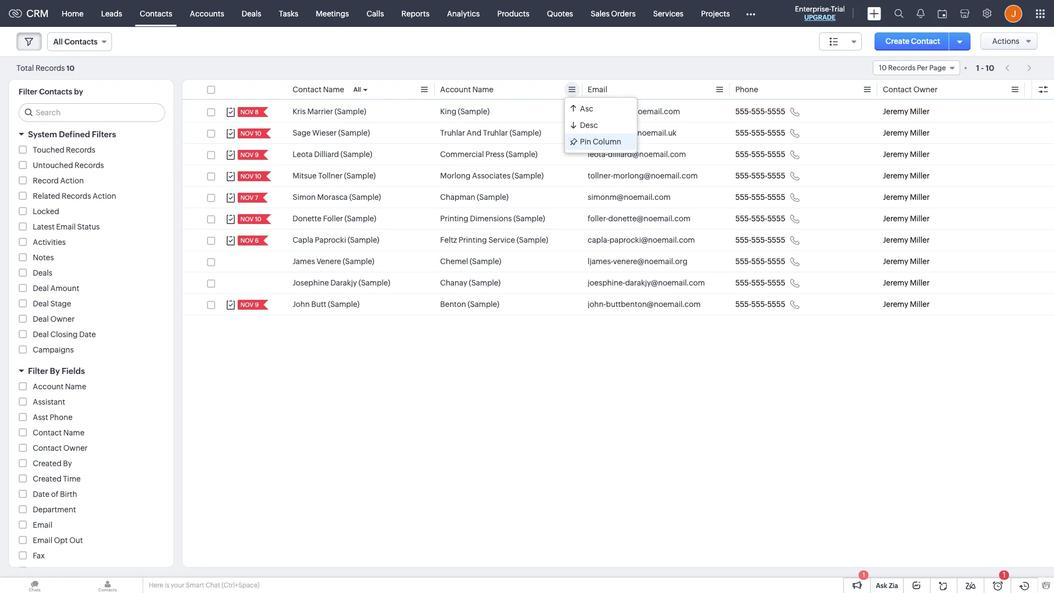 Task type: vqa. For each thing, say whether or not it's contained in the screenshot.


Task type: describe. For each thing, give the bounding box(es) containing it.
jeremy miller for darakjy@noemail.com
[[884, 279, 930, 287]]

miller for wieser@noemail.uk
[[911, 129, 930, 137]]

filter for filter by fields
[[28, 366, 48, 376]]

email up fax
[[33, 536, 52, 545]]

contacts link
[[131, 0, 181, 27]]

sage wieser (sample) link
[[293, 127, 370, 138]]

records for total
[[36, 63, 65, 72]]

nov 10 for mitsue tollner (sample)
[[241, 173, 262, 180]]

0 vertical spatial owner
[[914, 85, 938, 94]]

1 vertical spatial date
[[33, 490, 50, 499]]

deal for deal amount
[[33, 284, 49, 293]]

records for related
[[62, 192, 91, 201]]

0 vertical spatial contacts
[[140, 9, 172, 18]]

tollner-morlong@noemail.com link
[[588, 170, 698, 181]]

(sample) inside morlong associates (sample) link
[[512, 171, 544, 180]]

nov 8
[[241, 109, 259, 115]]

(sample) inside capla paprocki (sample) link
[[348, 236, 380, 244]]

contact up "created by"
[[33, 444, 62, 453]]

birth
[[60, 490, 77, 499]]

first name
[[33, 567, 71, 576]]

2 vertical spatial owner
[[63, 444, 88, 453]]

All Contacts field
[[47, 32, 112, 51]]

1 jeremy miller from the top
[[884, 107, 930, 116]]

krismarrier@noemail.com
[[588, 107, 681, 116]]

and
[[467, 129, 482, 137]]

joesphine-darakjy@noemail.com
[[588, 279, 706, 287]]

first
[[33, 567, 48, 576]]

column
[[593, 137, 622, 146]]

555-555-5555 for dilliard@noemail.com
[[736, 150, 786, 159]]

leads
[[101, 9, 122, 18]]

records for untouched
[[75, 161, 104, 170]]

nov 10 link for sage
[[238, 129, 263, 138]]

(sample) inside josephine darakjy (sample) link
[[359, 279, 391, 287]]

department
[[33, 505, 76, 514]]

5555 for wieser@noemail.uk
[[768, 129, 786, 137]]

ljames-
[[588, 257, 614, 266]]

james venere (sample) link
[[293, 256, 375, 267]]

deal for deal owner
[[33, 315, 49, 324]]

james
[[293, 257, 315, 266]]

system defined filters button
[[9, 125, 174, 144]]

services
[[654, 9, 684, 18]]

paprocki@noemail.com
[[610, 236, 696, 244]]

contacts for filter contacts by
[[39, 87, 72, 96]]

jeremy miller for venere@noemail.org
[[884, 257, 930, 266]]

opt
[[54, 536, 68, 545]]

simon morasca (sample)
[[293, 193, 381, 202]]

1 vertical spatial phone
[[50, 413, 73, 422]]

filter for filter contacts by
[[19, 87, 37, 96]]

name right first
[[50, 567, 71, 576]]

(sample) inside benton (sample) link
[[468, 300, 500, 309]]

1 vertical spatial action
[[93, 192, 116, 201]]

jeremy miller for buttbenton@noemail.com
[[884, 300, 930, 309]]

all contacts
[[53, 37, 98, 46]]

(ctrl+space)
[[222, 582, 260, 590]]

locked
[[33, 207, 59, 216]]

deal for deal stage
[[33, 299, 49, 308]]

calls link
[[358, 0, 393, 27]]

name up king (sample) link in the left top of the page
[[473, 85, 494, 94]]

feltz
[[441, 236, 457, 244]]

service
[[489, 236, 515, 244]]

leota-dilliard@noemail.com link
[[588, 149, 687, 160]]

search element
[[888, 0, 911, 27]]

benton (sample)
[[441, 300, 500, 309]]

john butt (sample) link
[[293, 299, 360, 310]]

upgrade
[[805, 14, 836, 21]]

(sample) inside 'feltz printing service (sample)' link
[[517, 236, 549, 244]]

chapman (sample)
[[441, 193, 509, 202]]

10 up 7
[[255, 173, 262, 180]]

10 down 8
[[255, 130, 262, 137]]

total
[[16, 63, 34, 72]]

commercial press (sample)
[[441, 150, 538, 159]]

contacts for all contacts
[[64, 37, 98, 46]]

morlong associates (sample) link
[[441, 170, 544, 181]]

jeremy miller for dilliard@noemail.com
[[884, 150, 930, 159]]

leota-
[[588, 150, 608, 159]]

miller for darakjy@noemail.com
[[911, 279, 930, 287]]

create menu element
[[861, 0, 888, 27]]

projects link
[[693, 0, 739, 27]]

profile element
[[999, 0, 1030, 27]]

2 horizontal spatial 1
[[1003, 571, 1006, 580]]

by for created
[[63, 459, 72, 468]]

joesphine-darakjy@noemail.com link
[[588, 277, 706, 288]]

sales orders
[[591, 9, 636, 18]]

nov for donette foller (sample)
[[241, 216, 254, 223]]

nov for simon morasca (sample)
[[241, 194, 254, 201]]

5555 for paprocki@noemail.com
[[768, 236, 786, 244]]

john butt (sample)
[[293, 300, 360, 309]]

contact up kris
[[293, 85, 322, 94]]

by
[[74, 87, 83, 96]]

nov for mitsue tollner (sample)
[[241, 173, 254, 180]]

record action
[[33, 176, 84, 185]]

associates
[[472, 171, 511, 180]]

feltz printing service (sample) link
[[441, 235, 549, 246]]

555-555-5555 for wieser@noemail.uk
[[736, 129, 786, 137]]

5 jeremy from the top
[[884, 193, 909, 202]]

(sample) inside donette foller (sample) link
[[345, 214, 377, 223]]

Other Modules field
[[739, 5, 763, 22]]

2 truhlar from the left
[[483, 129, 508, 137]]

capla-
[[588, 236, 610, 244]]

untouched records
[[33, 161, 104, 170]]

(sample) inside chapman (sample) link
[[477, 193, 509, 202]]

smart
[[186, 582, 204, 590]]

feltz printing service (sample)
[[441, 236, 549, 244]]

all for all contacts
[[53, 37, 63, 46]]

dilliard@noemail.com
[[608, 150, 687, 159]]

name down asst phone
[[63, 429, 84, 437]]

1 truhlar from the left
[[441, 129, 465, 137]]

jeremy for buttbenton@noemail.com
[[884, 300, 909, 309]]

signals image
[[918, 9, 925, 18]]

butt
[[312, 300, 327, 309]]

leota dilliard (sample) link
[[293, 149, 373, 160]]

crm
[[26, 8, 49, 19]]

0 vertical spatial account name
[[441, 85, 494, 94]]

1 - 10
[[977, 63, 995, 72]]

leota-dilliard@noemail.com
[[588, 150, 687, 159]]

nov 10 for donette foller (sample)
[[241, 216, 262, 223]]

chats image
[[0, 578, 69, 593]]

jeremy for paprocki@noemail.com
[[884, 236, 909, 244]]

venere@noemail.org
[[614, 257, 688, 266]]

printing inside printing dimensions (sample) link
[[441, 214, 469, 223]]

10 Records Per Page field
[[874, 60, 961, 75]]

miller for buttbenton@noemail.com
[[911, 300, 930, 309]]

per
[[918, 64, 929, 72]]

0 horizontal spatial contact name
[[33, 429, 84, 437]]

deal owner
[[33, 315, 75, 324]]

0 horizontal spatial action
[[60, 176, 84, 185]]

create menu image
[[868, 7, 882, 20]]

(sample) inside the chanay (sample) link
[[469, 279, 501, 287]]

capla paprocki (sample)
[[293, 236, 380, 244]]

nov for leota dilliard (sample)
[[241, 152, 254, 158]]

donette
[[293, 214, 322, 223]]

1 vertical spatial owner
[[50, 315, 75, 324]]

your
[[171, 582, 185, 590]]

benton
[[441, 300, 466, 309]]

email down department
[[33, 521, 52, 530]]

marrier
[[308, 107, 333, 116]]

(sample) inside commercial press (sample) link
[[506, 150, 538, 159]]

chanay (sample) link
[[441, 277, 501, 288]]

fields
[[62, 366, 85, 376]]

deal for deal closing date
[[33, 330, 49, 339]]

pin column
[[581, 137, 622, 146]]

simon
[[293, 193, 316, 202]]

venere
[[317, 257, 341, 266]]

wieser@noemail.uk
[[607, 129, 677, 137]]

miller for morlong@noemail.com
[[911, 171, 930, 180]]

5 555-555-5555 from the top
[[736, 193, 786, 202]]

created by
[[33, 459, 72, 468]]

assistant
[[33, 398, 65, 407]]

555-555-5555 for buttbenton@noemail.com
[[736, 300, 786, 309]]

(sample) inside sage wieser (sample) link
[[338, 129, 370, 137]]

fax
[[33, 552, 45, 560]]

leota
[[293, 150, 313, 159]]

email opt out
[[33, 536, 83, 545]]

filter by fields
[[28, 366, 85, 376]]

system
[[28, 130, 57, 139]]

created time
[[33, 475, 81, 483]]

1 jeremy from the top
[[884, 107, 909, 116]]

system defined filters
[[28, 130, 116, 139]]

nov for sage wieser (sample)
[[241, 130, 254, 137]]

555-555-5555 for paprocki@noemail.com
[[736, 236, 786, 244]]

josephine
[[293, 279, 329, 287]]

ljames-venere@noemail.org link
[[588, 256, 688, 267]]

nov for kris marrier (sample)
[[241, 109, 254, 115]]

jeremy for donette@noemail.com
[[884, 214, 909, 223]]

contact down asst phone
[[33, 429, 62, 437]]

filters
[[92, 130, 116, 139]]

capla
[[293, 236, 314, 244]]

10 inside total records 10
[[67, 64, 75, 72]]

benton (sample) link
[[441, 299, 500, 310]]

records for touched
[[66, 146, 95, 154]]

is
[[165, 582, 170, 590]]

tasks
[[279, 9, 299, 18]]

9 for john
[[255, 302, 259, 308]]



Task type: locate. For each thing, give the bounding box(es) containing it.
calendar image
[[938, 9, 948, 18]]

contacts right the leads link
[[140, 9, 172, 18]]

1 nov from the top
[[241, 109, 254, 115]]

deal
[[33, 284, 49, 293], [33, 299, 49, 308], [33, 315, 49, 324], [33, 330, 49, 339]]

(sample) inside the truhlar and truhlar (sample) link
[[510, 129, 542, 137]]

deal up deal stage
[[33, 284, 49, 293]]

chanay (sample)
[[441, 279, 501, 287]]

(sample) up sage wieser (sample)
[[335, 107, 367, 116]]

10 down create
[[880, 64, 887, 72]]

nov for capla paprocki (sample)
[[241, 237, 254, 244]]

jeremy
[[884, 107, 909, 116], [884, 129, 909, 137], [884, 150, 909, 159], [884, 171, 909, 180], [884, 193, 909, 202], [884, 214, 909, 223], [884, 236, 909, 244], [884, 257, 909, 266], [884, 279, 909, 287], [884, 300, 909, 309]]

8 nov from the top
[[241, 302, 254, 308]]

0 vertical spatial nov 9 link
[[238, 150, 260, 160]]

2 miller from the top
[[911, 129, 930, 137]]

records down touched records
[[75, 161, 104, 170]]

1 vertical spatial deals
[[33, 269, 52, 277]]

paprocki
[[315, 236, 346, 244]]

nov 10 link up nov 6
[[238, 214, 263, 224]]

(sample) inside the leota dilliard (sample) link
[[341, 150, 373, 159]]

0 vertical spatial nov 10 link
[[238, 129, 263, 138]]

nov 10 up nov 6
[[241, 216, 262, 223]]

enterprise-
[[796, 5, 832, 13]]

printing up the chemel (sample) link
[[459, 236, 487, 244]]

miller for paprocki@noemail.com
[[911, 236, 930, 244]]

status
[[77, 223, 100, 231]]

1 horizontal spatial account
[[441, 85, 471, 94]]

by left fields
[[50, 366, 60, 376]]

2 nov 10 link from the top
[[238, 171, 263, 181]]

0 horizontal spatial by
[[50, 366, 60, 376]]

2 vertical spatial nov 10
[[241, 216, 262, 223]]

1 vertical spatial all
[[354, 86, 361, 93]]

(sample) up service
[[514, 214, 546, 223]]

printing inside 'feltz printing service (sample)' link
[[459, 236, 487, 244]]

nov 9 link for leota
[[238, 150, 260, 160]]

contacts left 'by'
[[39, 87, 72, 96]]

filter inside filter by fields dropdown button
[[28, 366, 48, 376]]

555-555-5555
[[736, 107, 786, 116], [736, 129, 786, 137], [736, 150, 786, 159], [736, 171, 786, 180], [736, 193, 786, 202], [736, 214, 786, 223], [736, 236, 786, 244], [736, 257, 786, 266], [736, 279, 786, 287], [736, 300, 786, 309]]

miller for donette@noemail.com
[[911, 214, 930, 223]]

john-buttbenton@noemail.com
[[588, 300, 701, 309]]

0 vertical spatial created
[[33, 459, 62, 468]]

search image
[[895, 9, 904, 18]]

page
[[930, 64, 947, 72]]

foller
[[323, 214, 343, 223]]

0 horizontal spatial contact owner
[[33, 444, 88, 453]]

truhlar left and at the top
[[441, 129, 465, 137]]

(sample) right morasca
[[350, 193, 381, 202]]

4 5555 from the top
[[768, 171, 786, 180]]

2 nov from the top
[[241, 130, 254, 137]]

1 vertical spatial by
[[63, 459, 72, 468]]

3 5555 from the top
[[768, 150, 786, 159]]

(sample) up printing dimensions (sample) link
[[477, 193, 509, 202]]

555-555-5555 for donette@noemail.com
[[736, 214, 786, 223]]

filter down campaigns
[[28, 366, 48, 376]]

navigation
[[1001, 60, 1038, 76]]

nov 9 down nov 8
[[241, 152, 259, 158]]

james venere (sample)
[[293, 257, 375, 266]]

out
[[69, 536, 83, 545]]

2 nov 9 from the top
[[241, 302, 259, 308]]

row group
[[182, 101, 1055, 315]]

miller for dilliard@noemail.com
[[911, 150, 930, 159]]

3 nov from the top
[[241, 152, 254, 158]]

9 miller from the top
[[911, 279, 930, 287]]

(sample) right the foller
[[345, 214, 377, 223]]

6 miller from the top
[[911, 214, 930, 223]]

0 vertical spatial printing
[[441, 214, 469, 223]]

(sample) right press
[[506, 150, 538, 159]]

0 vertical spatial 9
[[255, 152, 259, 158]]

profile image
[[1005, 5, 1023, 22]]

contact name down asst phone
[[33, 429, 84, 437]]

filter down total
[[19, 87, 37, 96]]

records inside field
[[889, 64, 916, 72]]

1 created from the top
[[33, 459, 62, 468]]

1 horizontal spatial deals
[[242, 9, 261, 18]]

morlong
[[441, 171, 471, 180]]

1 vertical spatial contact owner
[[33, 444, 88, 453]]

4 nov from the top
[[241, 173, 254, 180]]

1 vertical spatial 9
[[255, 302, 259, 308]]

None field
[[820, 32, 863, 51]]

action up related records action
[[60, 176, 84, 185]]

3 nov 10 link from the top
[[238, 214, 263, 224]]

0 vertical spatial nov 9
[[241, 152, 259, 158]]

5555 for darakjy@noemail.com
[[768, 279, 786, 287]]

(sample) right service
[[517, 236, 549, 244]]

miller
[[911, 107, 930, 116], [911, 129, 930, 137], [911, 150, 930, 159], [911, 171, 930, 180], [911, 193, 930, 202], [911, 214, 930, 223], [911, 236, 930, 244], [911, 257, 930, 266], [911, 279, 930, 287], [911, 300, 930, 309]]

(sample) inside mitsue tollner (sample) link
[[344, 171, 376, 180]]

nov for john butt (sample)
[[241, 302, 254, 308]]

mitsue tollner (sample) link
[[293, 170, 376, 181]]

records down record action
[[62, 192, 91, 201]]

jeremy for venere@noemail.org
[[884, 257, 909, 266]]

4 miller from the top
[[911, 171, 930, 180]]

0 horizontal spatial all
[[53, 37, 63, 46]]

nov 9 link down nov 8 link
[[238, 150, 260, 160]]

deal closing date
[[33, 330, 96, 339]]

1 vertical spatial printing
[[459, 236, 487, 244]]

orders
[[612, 9, 636, 18]]

kris marrier (sample)
[[293, 107, 367, 116]]

2 jeremy miller from the top
[[884, 129, 930, 137]]

555-555-5555 for venere@noemail.org
[[736, 257, 786, 266]]

9 left john at left
[[255, 302, 259, 308]]

2 created from the top
[[33, 475, 62, 483]]

5555 for donette@noemail.com
[[768, 214, 786, 223]]

6 nov from the top
[[241, 216, 254, 223]]

all
[[53, 37, 63, 46], [354, 86, 361, 93]]

1 vertical spatial nov 9 link
[[238, 300, 260, 310]]

1 555-555-5555 from the top
[[736, 107, 786, 116]]

0 vertical spatial account
[[441, 85, 471, 94]]

1 5555 from the top
[[768, 107, 786, 116]]

nov 7
[[241, 194, 258, 201]]

josephine darakjy (sample) link
[[293, 277, 391, 288]]

amount
[[50, 284, 79, 293]]

9 down 8
[[255, 152, 259, 158]]

0 horizontal spatial account
[[33, 382, 64, 391]]

morlong@noemail.com
[[614, 171, 698, 180]]

3 nov 10 from the top
[[241, 216, 262, 223]]

1 vertical spatial nov 10 link
[[238, 171, 263, 181]]

created for created by
[[33, 459, 62, 468]]

mitsue tollner (sample)
[[293, 171, 376, 180]]

home
[[62, 9, 84, 18]]

9 for leota
[[255, 152, 259, 158]]

2 vertical spatial nov 10 link
[[238, 214, 263, 224]]

tollner
[[318, 171, 343, 180]]

5555 for buttbenton@noemail.com
[[768, 300, 786, 309]]

nov 9 left john at left
[[241, 302, 259, 308]]

date left of
[[33, 490, 50, 499]]

6 555-555-5555 from the top
[[736, 214, 786, 223]]

8 jeremy from the top
[[884, 257, 909, 266]]

wieser
[[313, 129, 337, 137]]

7 5555 from the top
[[768, 236, 786, 244]]

(sample) inside james venere (sample) link
[[343, 257, 375, 266]]

1 horizontal spatial truhlar
[[483, 129, 508, 137]]

calls
[[367, 9, 384, 18]]

3 miller from the top
[[911, 150, 930, 159]]

contacts image
[[73, 578, 142, 593]]

4 jeremy miller from the top
[[884, 171, 930, 180]]

jeremy for dilliard@noemail.com
[[884, 150, 909, 159]]

0 horizontal spatial account name
[[33, 382, 86, 391]]

(sample) right the wieser
[[338, 129, 370, 137]]

all up total records 10
[[53, 37, 63, 46]]

1 horizontal spatial action
[[93, 192, 116, 201]]

john
[[293, 300, 310, 309]]

name up kris marrier (sample) link
[[323, 85, 344, 94]]

ask zia
[[877, 582, 899, 590]]

nov 9 for john butt (sample)
[[241, 302, 259, 308]]

nov 9
[[241, 152, 259, 158], [241, 302, 259, 308]]

1 nov 10 link from the top
[[238, 129, 263, 138]]

(sample) up commercial press (sample) link
[[510, 129, 542, 137]]

8 555-555-5555 from the top
[[736, 257, 786, 266]]

(sample) right associates at top left
[[512, 171, 544, 180]]

1 9 from the top
[[255, 152, 259, 158]]

(sample) down darakjy on the top of page
[[328, 300, 360, 309]]

defined
[[59, 130, 90, 139]]

owner up closing
[[50, 315, 75, 324]]

contact owner down 10 records per page
[[884, 85, 938, 94]]

10 right "-"
[[986, 63, 995, 72]]

7
[[255, 194, 258, 201]]

all up kris marrier (sample)
[[354, 86, 361, 93]]

4 jeremy from the top
[[884, 171, 909, 180]]

account up assistant
[[33, 382, 64, 391]]

owner down per
[[914, 85, 938, 94]]

truhlar up press
[[483, 129, 508, 137]]

nov 10 link for mitsue
[[238, 171, 263, 181]]

1 vertical spatial nov 10
[[241, 173, 262, 180]]

(sample) up and at the top
[[458, 107, 490, 116]]

6 jeremy from the top
[[884, 214, 909, 223]]

1 vertical spatial created
[[33, 475, 62, 483]]

by for filter
[[50, 366, 60, 376]]

king (sample) link
[[441, 106, 490, 117]]

contact down 10 records per page
[[884, 85, 912, 94]]

1 horizontal spatial contact name
[[293, 85, 344, 94]]

1 horizontal spatial all
[[354, 86, 361, 93]]

sage-
[[588, 129, 607, 137]]

analytics
[[447, 9, 480, 18]]

1 vertical spatial contact name
[[33, 429, 84, 437]]

3 deal from the top
[[33, 315, 49, 324]]

10 up "6"
[[255, 216, 262, 223]]

simonm@noemail.com
[[588, 193, 671, 202]]

records left per
[[889, 64, 916, 72]]

2 deal from the top
[[33, 299, 49, 308]]

3 jeremy from the top
[[884, 150, 909, 159]]

0 vertical spatial phone
[[736, 85, 759, 94]]

1 horizontal spatial contact owner
[[884, 85, 938, 94]]

2 555-555-5555 from the top
[[736, 129, 786, 137]]

contacts down "home"
[[64, 37, 98, 46]]

5555 for venere@noemail.org
[[768, 257, 786, 266]]

2 5555 from the top
[[768, 129, 786, 137]]

1 vertical spatial account name
[[33, 382, 86, 391]]

products link
[[489, 0, 539, 27]]

0 vertical spatial contact name
[[293, 85, 344, 94]]

6 jeremy miller from the top
[[884, 214, 930, 223]]

555-555-5555 for morlong@noemail.com
[[736, 171, 786, 180]]

contact up per
[[912, 37, 941, 46]]

0 vertical spatial action
[[60, 176, 84, 185]]

jeremy miller for paprocki@noemail.com
[[884, 236, 930, 244]]

9 jeremy miller from the top
[[884, 279, 930, 287]]

0 vertical spatial by
[[50, 366, 60, 376]]

1 nov 10 from the top
[[241, 130, 262, 137]]

nov 10 down nov 8
[[241, 130, 262, 137]]

email up asc
[[588, 85, 608, 94]]

(sample) right the tollner
[[344, 171, 376, 180]]

john-
[[588, 300, 606, 309]]

2 nov 9 link from the top
[[238, 300, 260, 310]]

jeremy for darakjy@noemail.com
[[884, 279, 909, 287]]

by up the time
[[63, 459, 72, 468]]

created
[[33, 459, 62, 468], [33, 475, 62, 483]]

kris
[[293, 107, 306, 116]]

(sample) up darakjy on the top of page
[[343, 257, 375, 266]]

0 vertical spatial deals
[[242, 9, 261, 18]]

created down "created by"
[[33, 475, 62, 483]]

7 miller from the top
[[911, 236, 930, 244]]

morasca
[[317, 193, 348, 202]]

1 horizontal spatial phone
[[736, 85, 759, 94]]

created for created time
[[33, 475, 62, 483]]

account name up king (sample) link in the left top of the page
[[441, 85, 494, 94]]

1 horizontal spatial date
[[79, 330, 96, 339]]

account name down "filter by fields" at the bottom of page
[[33, 382, 86, 391]]

2 vertical spatial contacts
[[39, 87, 72, 96]]

donette foller (sample) link
[[293, 213, 377, 224]]

tollner-morlong@noemail.com
[[588, 171, 698, 180]]

filter by fields button
[[9, 362, 174, 381]]

all inside field
[[53, 37, 63, 46]]

555-
[[736, 107, 752, 116], [752, 107, 768, 116], [736, 129, 752, 137], [752, 129, 768, 137], [736, 150, 752, 159], [752, 150, 768, 159], [736, 171, 752, 180], [752, 171, 768, 180], [736, 193, 752, 202], [752, 193, 768, 202], [736, 214, 752, 223], [752, 214, 768, 223], [736, 236, 752, 244], [752, 236, 768, 244], [736, 257, 752, 266], [752, 257, 768, 266], [736, 279, 752, 287], [752, 279, 768, 287], [736, 300, 752, 309], [752, 300, 768, 309]]

-
[[982, 63, 985, 72]]

1 vertical spatial account
[[33, 382, 64, 391]]

1 nov 9 link from the top
[[238, 150, 260, 160]]

(sample) down chanay (sample)
[[468, 300, 500, 309]]

chapman
[[441, 193, 476, 202]]

zia
[[889, 582, 899, 590]]

4 555-555-5555 from the top
[[736, 171, 786, 180]]

8 jeremy miller from the top
[[884, 257, 930, 266]]

deals left tasks link
[[242, 9, 261, 18]]

0 vertical spatial date
[[79, 330, 96, 339]]

1 vertical spatial contacts
[[64, 37, 98, 46]]

0 horizontal spatial deals
[[33, 269, 52, 277]]

1 vertical spatial nov 9
[[241, 302, 259, 308]]

5555 for morlong@noemail.com
[[768, 171, 786, 180]]

2 nov 10 from the top
[[241, 173, 262, 180]]

nov 9 for leota dilliard (sample)
[[241, 152, 259, 158]]

closing
[[50, 330, 78, 339]]

jeremy miller for wieser@noemail.uk
[[884, 129, 930, 137]]

filter
[[19, 87, 37, 96], [28, 366, 48, 376]]

deals down the notes
[[33, 269, 52, 277]]

contact owner
[[884, 85, 938, 94], [33, 444, 88, 453]]

4 deal from the top
[[33, 330, 49, 339]]

nov 10 up nov 7
[[241, 173, 262, 180]]

1 horizontal spatial 1
[[977, 63, 980, 72]]

10 up 'by'
[[67, 64, 75, 72]]

9 555-555-5555 from the top
[[736, 279, 786, 287]]

nov 9 link left john at left
[[238, 300, 260, 310]]

capla-paprocki@noemail.com
[[588, 236, 696, 244]]

capla paprocki (sample) link
[[293, 235, 380, 246]]

555-555-5555 for darakjy@noemail.com
[[736, 279, 786, 287]]

7 jeremy miller from the top
[[884, 236, 930, 244]]

8 miller from the top
[[911, 257, 930, 266]]

deal down deal stage
[[33, 315, 49, 324]]

size image
[[830, 37, 839, 47]]

here is your smart chat (ctrl+space)
[[149, 582, 260, 590]]

0 vertical spatial all
[[53, 37, 63, 46]]

5 nov from the top
[[241, 194, 254, 201]]

nov 10 link for donette
[[238, 214, 263, 224]]

Search text field
[[19, 104, 165, 121]]

touched
[[33, 146, 64, 154]]

10 jeremy miller from the top
[[884, 300, 930, 309]]

9 jeremy from the top
[[884, 279, 909, 287]]

3 jeremy miller from the top
[[884, 150, 930, 159]]

0 vertical spatial nov 10
[[241, 130, 262, 137]]

nov 6 link
[[238, 236, 260, 246]]

printing
[[441, 214, 469, 223], [459, 236, 487, 244]]

account
[[441, 85, 471, 94], [33, 382, 64, 391]]

records up filter contacts by
[[36, 63, 65, 72]]

latest
[[33, 223, 55, 231]]

jeremy miller for donette@noemail.com
[[884, 214, 930, 223]]

foller-donette@noemail.com link
[[588, 213, 691, 224]]

(sample) down chemel (sample)
[[469, 279, 501, 287]]

10
[[986, 63, 995, 72], [880, 64, 887, 72], [67, 64, 75, 72], [255, 130, 262, 137], [255, 173, 262, 180], [255, 216, 262, 223]]

5555 for dilliard@noemail.com
[[768, 150, 786, 159]]

10 555-555-5555 from the top
[[736, 300, 786, 309]]

(sample) right darakjy on the top of page
[[359, 279, 391, 287]]

5 jeremy miller from the top
[[884, 193, 930, 202]]

3 555-555-5555 from the top
[[736, 150, 786, 159]]

phone
[[736, 85, 759, 94], [50, 413, 73, 422]]

deal stage
[[33, 299, 71, 308]]

jeremy for morlong@noemail.com
[[884, 171, 909, 180]]

nov 10 for sage wieser (sample)
[[241, 130, 262, 137]]

campaigns
[[33, 346, 74, 354]]

nov 10 link down nov 8
[[238, 129, 263, 138]]

contact inside button
[[912, 37, 941, 46]]

name down fields
[[65, 382, 86, 391]]

signals element
[[911, 0, 932, 27]]

0 vertical spatial filter
[[19, 87, 37, 96]]

0 horizontal spatial 1
[[863, 572, 866, 579]]

row group containing kris marrier (sample)
[[182, 101, 1055, 315]]

2 jeremy from the top
[[884, 129, 909, 137]]

nov 10
[[241, 130, 262, 137], [241, 173, 262, 180], [241, 216, 262, 223]]

10 inside field
[[880, 64, 887, 72]]

(sample) inside the chemel (sample) link
[[470, 257, 502, 266]]

(sample) right paprocki
[[348, 236, 380, 244]]

enterprise-trial upgrade
[[796, 5, 846, 21]]

by
[[50, 366, 60, 376], [63, 459, 72, 468]]

quotes
[[547, 9, 574, 18]]

all for all
[[354, 86, 361, 93]]

projects
[[702, 9, 731, 18]]

jeremy miller for morlong@noemail.com
[[884, 171, 930, 180]]

account up king
[[441, 85, 471, 94]]

nov 9 link for john
[[238, 300, 260, 310]]

(sample) inside king (sample) link
[[458, 107, 490, 116]]

(sample) down feltz printing service (sample)
[[470, 257, 502, 266]]

(sample) inside simon morasca (sample) link
[[350, 193, 381, 202]]

1 miller from the top
[[911, 107, 930, 116]]

printing down chapman
[[441, 214, 469, 223]]

darakjy@noemail.com
[[626, 279, 706, 287]]

8 5555 from the top
[[768, 257, 786, 266]]

owner up "created by"
[[63, 444, 88, 453]]

contact owner up "created by"
[[33, 444, 88, 453]]

1 horizontal spatial account name
[[441, 85, 494, 94]]

create
[[886, 37, 910, 46]]

tasks link
[[270, 0, 307, 27]]

by inside dropdown button
[[50, 366, 60, 376]]

10 5555 from the top
[[768, 300, 786, 309]]

0 horizontal spatial truhlar
[[441, 129, 465, 137]]

(sample) inside kris marrier (sample) link
[[335, 107, 367, 116]]

ljames-venere@noemail.org
[[588, 257, 688, 266]]

10 jeremy from the top
[[884, 300, 909, 309]]

0 horizontal spatial phone
[[50, 413, 73, 422]]

10 miller from the top
[[911, 300, 930, 309]]

foller-donette@noemail.com
[[588, 214, 691, 223]]

1 vertical spatial filter
[[28, 366, 48, 376]]

products
[[498, 9, 530, 18]]

10 records per page
[[880, 64, 947, 72]]

miller for venere@noemail.org
[[911, 257, 930, 266]]

email right latest
[[56, 223, 76, 231]]

(sample) inside printing dimensions (sample) link
[[514, 214, 546, 223]]

1 deal from the top
[[33, 284, 49, 293]]

records for 10
[[889, 64, 916, 72]]

records down defined
[[66, 146, 95, 154]]

(sample) right dilliard
[[341, 150, 373, 159]]

5 miller from the top
[[911, 193, 930, 202]]

dilliard
[[314, 150, 339, 159]]

9 5555 from the top
[[768, 279, 786, 287]]

nov 6
[[241, 237, 259, 244]]

created up created time
[[33, 459, 62, 468]]

0 vertical spatial contact owner
[[884, 85, 938, 94]]

7 jeremy from the top
[[884, 236, 909, 244]]

deal up campaigns
[[33, 330, 49, 339]]

7 nov from the top
[[241, 237, 254, 244]]

contact name up marrier
[[293, 85, 344, 94]]

1 horizontal spatial by
[[63, 459, 72, 468]]

nov 10 link up nov 7
[[238, 171, 263, 181]]

6 5555 from the top
[[768, 214, 786, 223]]

(sample) inside john butt (sample) link
[[328, 300, 360, 309]]

contacts inside field
[[64, 37, 98, 46]]

date right closing
[[79, 330, 96, 339]]

john-buttbenton@noemail.com link
[[588, 299, 701, 310]]

2 9 from the top
[[255, 302, 259, 308]]

joesphine-
[[588, 279, 626, 287]]

0 horizontal spatial date
[[33, 490, 50, 499]]

7 555-555-5555 from the top
[[736, 236, 786, 244]]

morlong associates (sample)
[[441, 171, 544, 180]]

5 5555 from the top
[[768, 193, 786, 202]]

commercial press (sample) link
[[441, 149, 538, 160]]

create contact button
[[875, 32, 952, 51]]

1 nov 9 from the top
[[241, 152, 259, 158]]

deal left stage
[[33, 299, 49, 308]]

action up status
[[93, 192, 116, 201]]

jeremy for wieser@noemail.uk
[[884, 129, 909, 137]]

reports
[[402, 9, 430, 18]]



